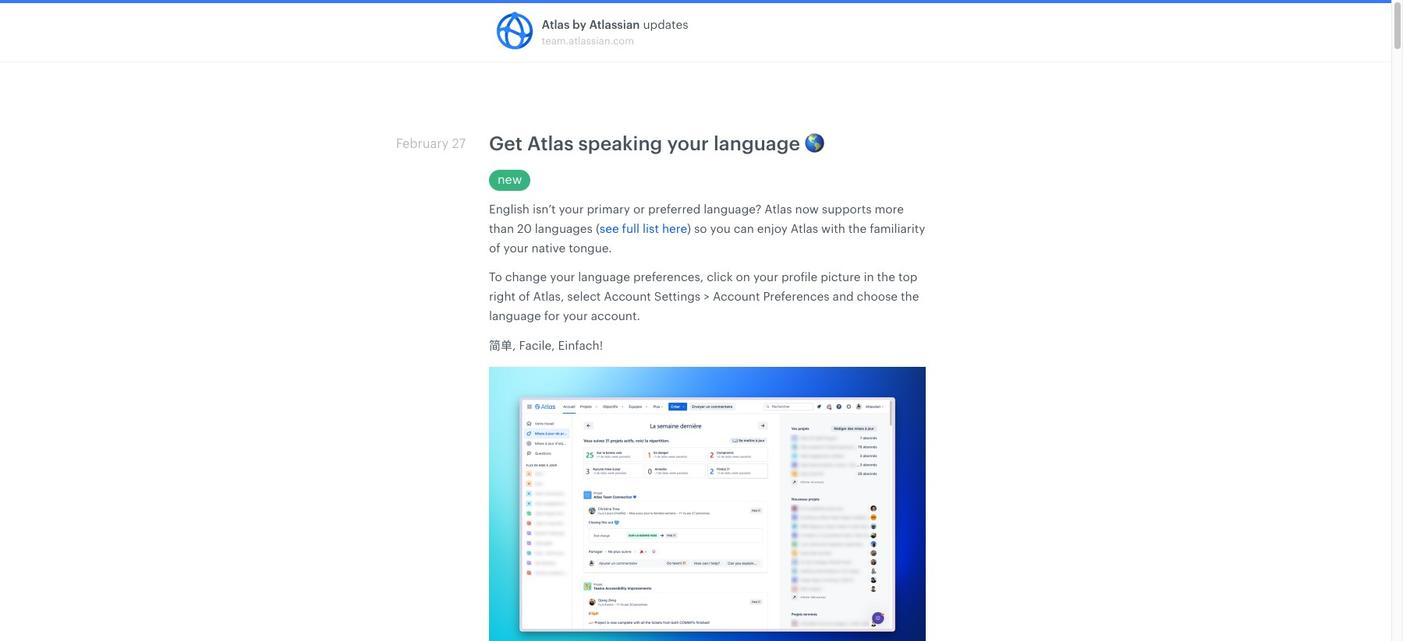 Task type: describe. For each thing, give the bounding box(es) containing it.
right
[[489, 292, 516, 304]]

atlas by atlassian updates image
[[495, 11, 534, 50]]

in
[[864, 273, 874, 284]]

change
[[505, 273, 547, 284]]

supports
[[822, 204, 872, 216]]

preferred
[[648, 204, 701, 216]]

of inside ) so you can enjoy atlas with the familiarity of your native tongue.
[[489, 243, 500, 255]]

preferences,
[[633, 273, 704, 284]]

your inside ) so you can enjoy atlas with the familiarity of your native tongue.
[[504, 243, 529, 255]]

february 27
[[396, 138, 466, 151]]

einfach!
[[558, 341, 603, 352]]

)
[[687, 224, 691, 235]]

on
[[736, 273, 750, 284]]

1 vertical spatial language
[[489, 311, 541, 323]]

languages
[[535, 224, 593, 235]]

picture
[[821, 273, 861, 284]]

click
[[707, 273, 733, 284]]

can
[[734, 224, 754, 235]]

your inside english isn't your primary or preferred language? atlas now supports more than 20 languages (
[[559, 204, 584, 216]]

) so you can enjoy atlas with the familiarity of your native tongue.
[[489, 224, 925, 255]]

0 vertical spatial atlas
[[542, 19, 570, 31]]

native
[[532, 243, 566, 255]]

tongue.
[[569, 243, 612, 255]]

to
[[489, 273, 502, 284]]

top
[[899, 273, 918, 284]]

familiarity
[[870, 224, 925, 235]]

enjoy
[[757, 224, 788, 235]]

primary
[[587, 204, 630, 216]]

you
[[710, 224, 731, 235]]

by
[[573, 19, 586, 31]]

february
[[396, 138, 449, 151]]

27
[[452, 138, 466, 151]]

of inside to change your language preferences, click on your profile picture in the top right of atlas, select account settings > account preferences and choose the language for your account.
[[519, 292, 530, 304]]

team.atlassian.com link
[[542, 36, 689, 46]]

0 vertical spatial language
[[578, 273, 630, 284]]

select
[[567, 292, 601, 304]]

english isn't your primary or preferred language? atlas now supports more than 20 languages (
[[489, 204, 904, 235]]



Task type: vqa. For each thing, say whether or not it's contained in the screenshot.
'meaningful'
no



Task type: locate. For each thing, give the bounding box(es) containing it.
for
[[544, 311, 560, 323]]

your down select
[[563, 311, 588, 323]]

your up languages
[[559, 204, 584, 216]]

the right in
[[877, 273, 895, 284]]

and
[[833, 292, 854, 304]]

0 horizontal spatial the
[[849, 224, 867, 235]]

list
[[643, 224, 659, 235]]

or
[[633, 204, 645, 216]]

2 account from the left
[[713, 292, 760, 304]]

the down top
[[901, 292, 919, 304]]

than
[[489, 224, 514, 235]]

account.
[[591, 311, 640, 323]]

of
[[489, 243, 500, 255], [519, 292, 530, 304]]

language up select
[[578, 273, 630, 284]]

2 horizontal spatial the
[[901, 292, 919, 304]]

atlas by atlassian updates
[[542, 19, 689, 31]]

account up account.
[[604, 292, 651, 304]]

february 27 link
[[396, 138, 466, 151]]

0 horizontal spatial of
[[489, 243, 500, 255]]

the inside ) so you can enjoy atlas with the familiarity of your native tongue.
[[849, 224, 867, 235]]

english
[[489, 204, 530, 216]]

atlas left by
[[542, 19, 570, 31]]

see
[[600, 224, 619, 235]]

简单, facile, einfach!
[[489, 341, 603, 352]]

full
[[622, 224, 640, 235]]

more
[[875, 204, 904, 216]]

>
[[704, 292, 710, 304]]

atlas,
[[533, 292, 564, 304]]

20
[[517, 224, 532, 235]]

see full list here
[[600, 224, 687, 235]]

atlas inside ) so you can enjoy atlas with the familiarity of your native tongue.
[[791, 224, 818, 235]]

see full list here link
[[600, 224, 687, 235]]

choose
[[857, 292, 898, 304]]

0 vertical spatial the
[[849, 224, 867, 235]]

account
[[604, 292, 651, 304], [713, 292, 760, 304]]

profile
[[782, 273, 818, 284]]

atlassian
[[589, 19, 640, 31]]

updates
[[643, 19, 689, 31]]

to change your language preferences, click on your profile picture in the top right of atlas, select account settings > account preferences and choose the language for your account.
[[489, 273, 919, 323]]

2 vertical spatial atlas
[[791, 224, 818, 235]]

settings
[[654, 292, 701, 304]]

account down on
[[713, 292, 760, 304]]

0 horizontal spatial language
[[489, 311, 541, 323]]

the down supports
[[849, 224, 867, 235]]

atlas up enjoy
[[765, 204, 792, 216]]

your right on
[[753, 273, 778, 284]]

your
[[559, 204, 584, 216], [504, 243, 529, 255], [550, 273, 575, 284], [753, 273, 778, 284], [563, 311, 588, 323]]

1 vertical spatial atlas
[[765, 204, 792, 216]]

1 vertical spatial of
[[519, 292, 530, 304]]

language
[[578, 273, 630, 284], [489, 311, 541, 323]]

1 horizontal spatial language
[[578, 273, 630, 284]]

atlas down now
[[791, 224, 818, 235]]

1 horizontal spatial of
[[519, 292, 530, 304]]

1 horizontal spatial account
[[713, 292, 760, 304]]

with
[[821, 224, 845, 235]]

2 vertical spatial the
[[901, 292, 919, 304]]

1 vertical spatial the
[[877, 273, 895, 284]]

team.atlassian.com
[[542, 36, 634, 46]]

here
[[662, 224, 687, 235]]

(
[[596, 224, 600, 235]]

atlas
[[542, 19, 570, 31], [765, 204, 792, 216], [791, 224, 818, 235]]

atlas inside english isn't your primary or preferred language? atlas now supports more than 20 languages (
[[765, 204, 792, 216]]

preferences
[[763, 292, 830, 304]]

now
[[795, 204, 819, 216]]

new
[[498, 174, 522, 186]]

language down right
[[489, 311, 541, 323]]

isn't
[[533, 204, 556, 216]]

language?
[[704, 204, 762, 216]]

your down 20
[[504, 243, 529, 255]]

facile,
[[519, 341, 555, 352]]

0 horizontal spatial account
[[604, 292, 651, 304]]

of down the than on the top left of page
[[489, 243, 500, 255]]

279f7d9f 8dcc 4f02 865f 44f2c42e4058.png image
[[489, 367, 926, 642]]

the
[[849, 224, 867, 235], [877, 273, 895, 284], [901, 292, 919, 304]]

简单,
[[489, 341, 516, 352]]

1 horizontal spatial the
[[877, 273, 895, 284]]

so
[[694, 224, 707, 235]]

1 account from the left
[[604, 292, 651, 304]]

your up 'atlas,'
[[550, 273, 575, 284]]

0 vertical spatial of
[[489, 243, 500, 255]]

of down change
[[519, 292, 530, 304]]



